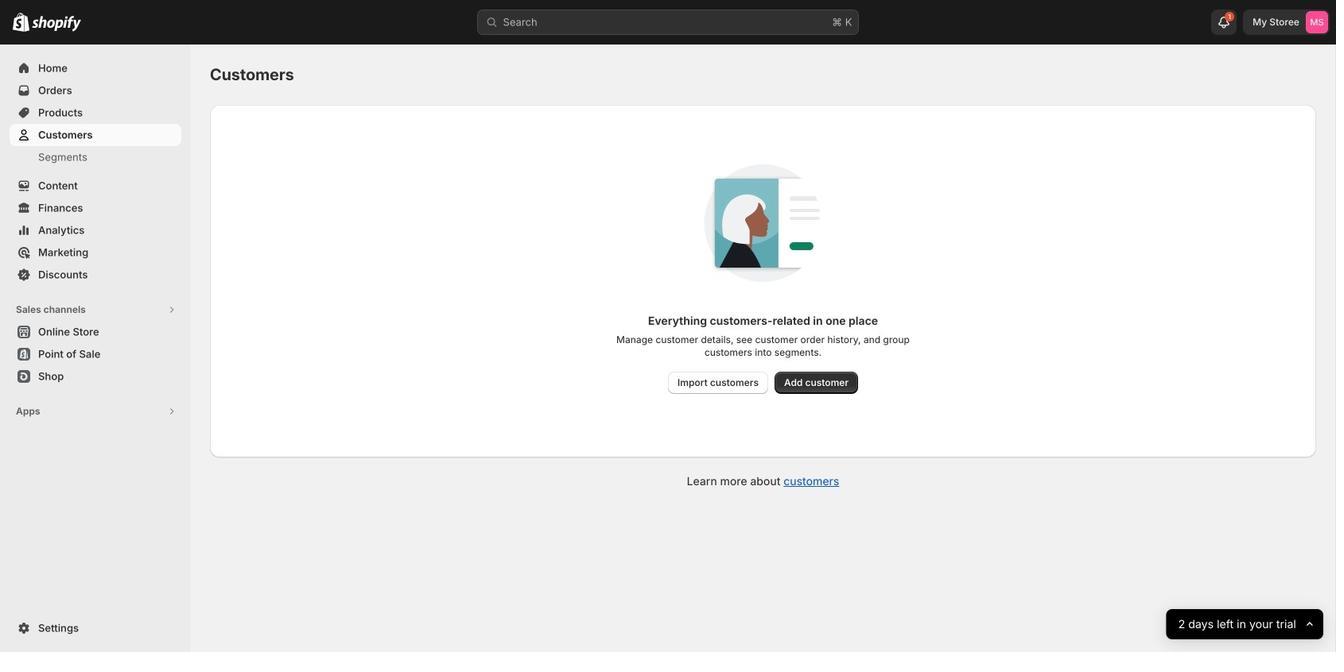 Task type: describe. For each thing, give the bounding box(es) containing it.
my storee image
[[1306, 11, 1328, 33]]



Task type: vqa. For each thing, say whether or not it's contained in the screenshot.
leftmost Active
no



Task type: locate. For each thing, give the bounding box(es) containing it.
shopify image
[[13, 13, 29, 32]]

shopify image
[[32, 16, 81, 32]]



